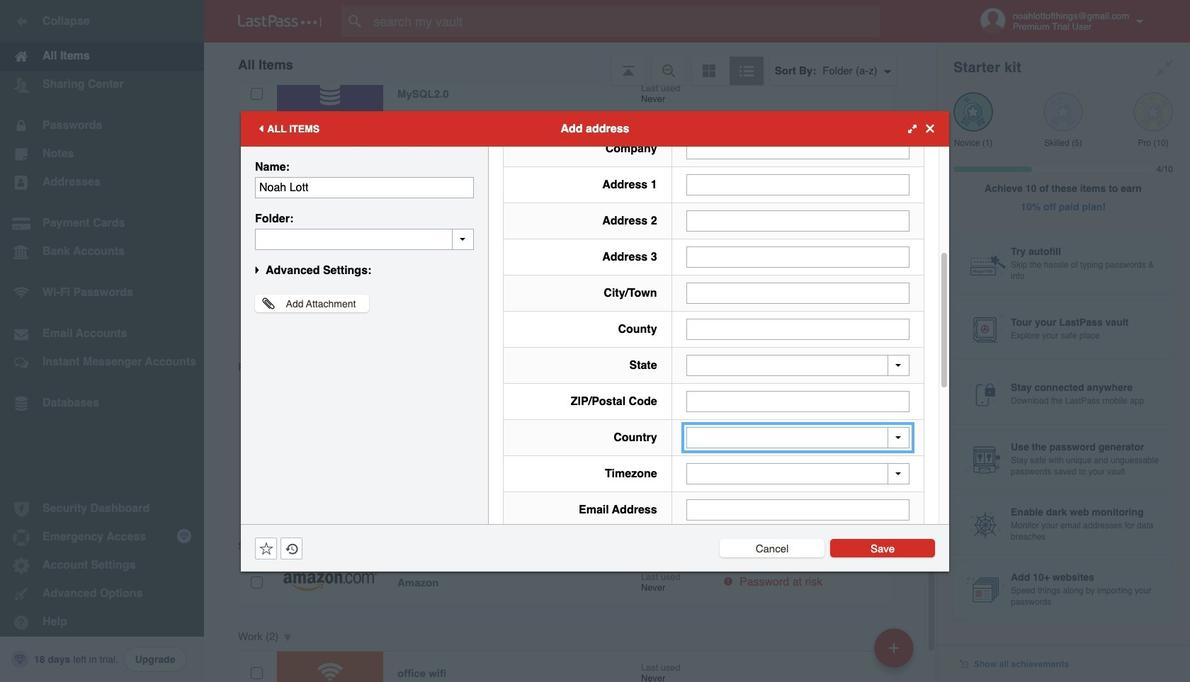 Task type: describe. For each thing, give the bounding box(es) containing it.
new item navigation
[[869, 624, 923, 682]]

Search search field
[[342, 6, 908, 37]]

new item image
[[889, 643, 899, 653]]

main navigation navigation
[[0, 0, 204, 682]]



Task type: locate. For each thing, give the bounding box(es) containing it.
search my vault text field
[[342, 6, 908, 37]]

None text field
[[686, 210, 910, 232], [686, 247, 910, 268], [686, 283, 910, 304], [686, 319, 910, 340], [686, 391, 910, 412], [686, 210, 910, 232], [686, 247, 910, 268], [686, 283, 910, 304], [686, 319, 910, 340], [686, 391, 910, 412]]

vault options navigation
[[204, 43, 937, 85]]

dialog
[[241, 111, 950, 571]]

None text field
[[686, 138, 910, 159], [686, 174, 910, 196], [255, 177, 474, 198], [255, 229, 474, 250], [686, 355, 910, 376], [686, 500, 910, 521], [686, 138, 910, 159], [686, 174, 910, 196], [255, 177, 474, 198], [255, 229, 474, 250], [686, 355, 910, 376], [686, 500, 910, 521]]

lastpass image
[[238, 15, 322, 28]]



